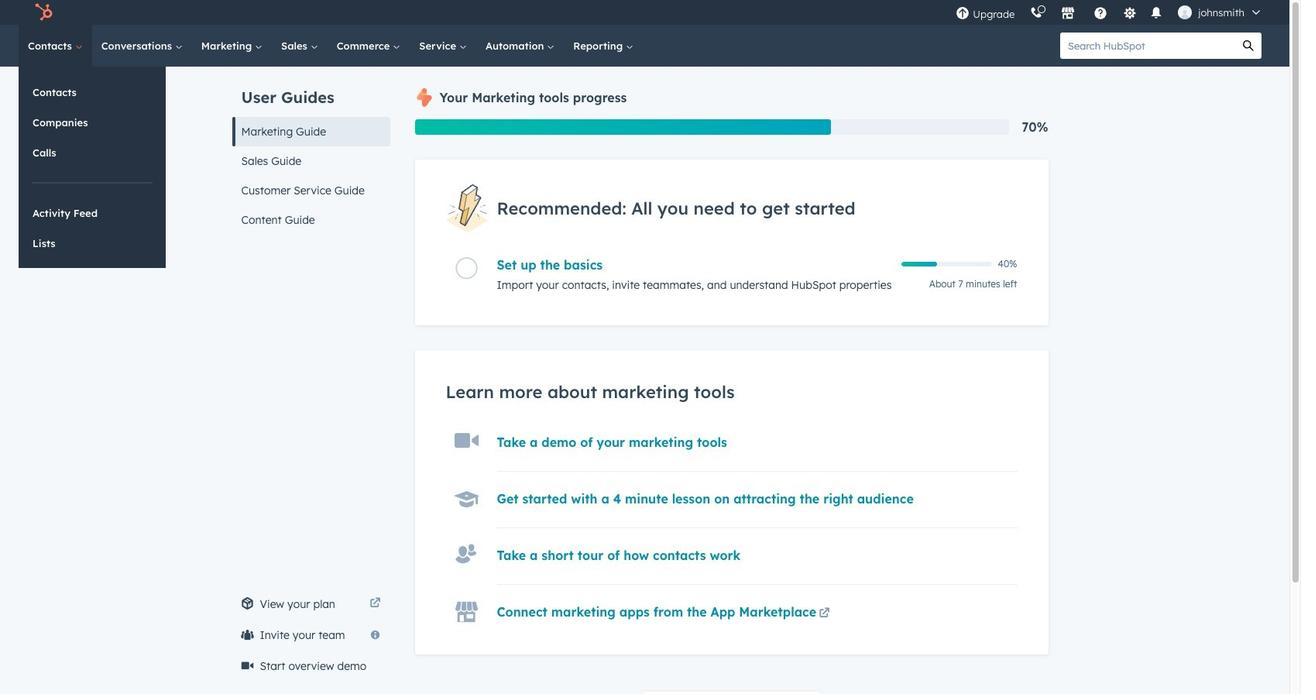 Task type: locate. For each thing, give the bounding box(es) containing it.
progress bar
[[415, 119, 831, 135]]

link opens in a new window image
[[820, 608, 830, 620]]

link opens in a new window image
[[370, 595, 381, 614], [370, 598, 381, 610], [820, 605, 830, 624]]

john smith image
[[1179, 5, 1193, 19]]

menu
[[949, 0, 1272, 25]]

marketplaces image
[[1062, 7, 1076, 21]]



Task type: vqa. For each thing, say whether or not it's contained in the screenshot.
THE INTEGRATIONS
no



Task type: describe. For each thing, give the bounding box(es) containing it.
contacts menu
[[19, 67, 166, 268]]

[object object] complete progress bar
[[902, 262, 938, 267]]

user guides element
[[232, 67, 390, 235]]

Search HubSpot search field
[[1061, 33, 1236, 59]]



